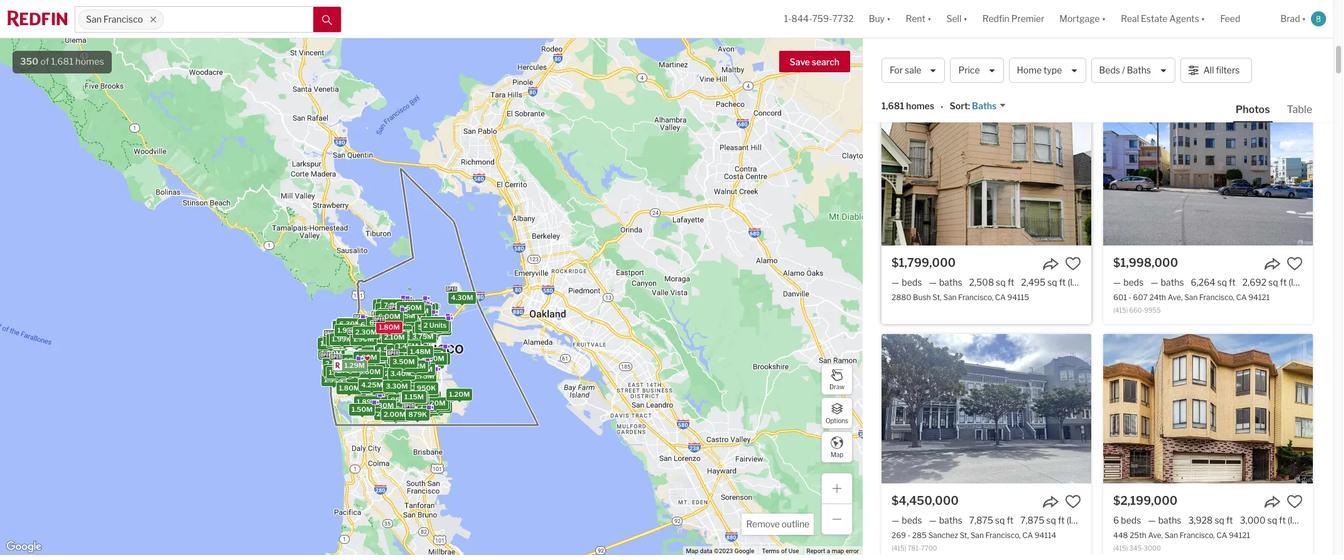Task type: locate. For each thing, give the bounding box(es) containing it.
1 horizontal spatial 1,681
[[882, 101, 905, 111]]

favorite button checkbox for $3,880,000
[[1065, 18, 1082, 34]]

1 horizontal spatial ave,
[[1148, 531, 1163, 540]]

9.80m
[[335, 322, 358, 331]]

3 ▾ from the left
[[964, 13, 968, 24]]

beds up 607
[[1124, 277, 1144, 288]]

1 horizontal spatial 1.20m
[[449, 389, 470, 398]]

1 vertical spatial 5.70m
[[378, 318, 399, 327]]

units
[[414, 314, 431, 323], [429, 320, 447, 329], [421, 322, 438, 331], [421, 322, 438, 331], [408, 392, 425, 401]]

favorite button image for $1,795,000
[[1287, 18, 1303, 34]]

(lot) for $1,998,000
[[1289, 277, 1305, 288]]

sq up 269 - 285 sanchez st, san francisco, ca 94114 (415) 781-7700
[[995, 515, 1005, 526]]

1 ▾ from the left
[[887, 13, 891, 24]]

1 horizontal spatial baths
[[1127, 65, 1151, 76]]

sq right 3,000
[[1268, 515, 1278, 526]]

2 vertical spatial ave,
[[1148, 531, 1163, 540]]

favorite button image up 3,000 sq ft (lot)
[[1287, 494, 1303, 510]]

1 horizontal spatial 2.38m
[[377, 409, 398, 418]]

2.30m
[[402, 313, 424, 322], [402, 314, 423, 322], [355, 328, 377, 336], [403, 344, 425, 353], [364, 348, 386, 357], [379, 351, 401, 360], [410, 366, 431, 375]]

sq up 94114
[[1047, 515, 1056, 526]]

— beds up 2880
[[892, 277, 922, 288]]

19.0m
[[334, 321, 355, 330]]

0 horizontal spatial 2.68m
[[326, 334, 348, 342]]

baths
[[939, 277, 963, 288], [1161, 277, 1184, 288], [939, 515, 963, 526], [1159, 515, 1182, 526]]

1 vertical spatial 2.15m
[[410, 355, 430, 363]]

2.15m
[[408, 306, 429, 315], [410, 355, 430, 363]]

1.20m up the 879k
[[425, 398, 446, 407]]

1.48m down 3.88m
[[420, 405, 441, 414]]

(415) for $4,450,000
[[892, 545, 907, 552]]

1 vertical spatial 1.79m
[[337, 366, 357, 375]]

▾ for brad ▾
[[1302, 13, 1306, 24]]

1.89m up 1.59m
[[326, 366, 347, 374]]

save search button
[[779, 51, 850, 72]]

san francisco
[[86, 14, 143, 25]]

ca up home
[[1020, 55, 1030, 64]]

0 horizontal spatial favorite button image
[[1065, 256, 1082, 272]]

844-
[[792, 13, 812, 24]]

4.80m
[[405, 337, 427, 345]]

save
[[790, 57, 810, 67]]

map down options
[[831, 451, 844, 458]]

sq for 7,875 sq ft (lot)
[[1047, 515, 1056, 526]]

1 vertical spatial 1.95m
[[390, 372, 411, 381]]

0 vertical spatial 2.68m
[[326, 334, 348, 342]]

st, inside 269 - 285 sanchez st, san francisco, ca 94114 (415) 781-7700
[[960, 531, 969, 540]]

to
[[954, 104, 963, 112]]

(415) inside 269 - 285 sanchez st, san francisco, ca 94114 (415) 781-7700
[[892, 545, 907, 552]]

0 horizontal spatial -
[[908, 531, 911, 540]]

ca inside 269 - 285 sanchez st, san francisco, ca 94114 (415) 781-7700
[[1023, 531, 1033, 540]]

1 horizontal spatial 1.79m
[[401, 342, 422, 351]]

ca down 2,508 sq ft on the right
[[995, 293, 1006, 302]]

1.30m up the 1.72m
[[373, 401, 394, 410]]

1 horizontal spatial -
[[1129, 293, 1132, 302]]

24th
[[1150, 293, 1166, 302]]

2.38m down 2.08m
[[346, 337, 368, 346]]

1 horizontal spatial st,
[[960, 531, 969, 540]]

favorite button image for $2,199,000
[[1287, 494, 1303, 510]]

(lot) right 2,692
[[1289, 277, 1305, 288]]

sq right 2,508 on the right
[[996, 277, 1006, 288]]

0 vertical spatial -
[[1129, 293, 1132, 302]]

favorite button image for $3,880,000
[[1065, 18, 1082, 34]]

1 horizontal spatial 2.95m
[[406, 363, 427, 372]]

3 units
[[415, 322, 438, 331]]

0 vertical spatial homes
[[75, 56, 104, 67]]

1.60m up 1.49m
[[341, 361, 362, 370]]

favorite button checkbox up the 7,875 sq ft (lot)
[[1065, 494, 1082, 510]]

4.55m
[[389, 319, 411, 327]]

submit search image
[[322, 15, 332, 25]]

map inside button
[[831, 451, 844, 458]]

3.88m
[[417, 392, 439, 401]]

sq right 3,928
[[1215, 515, 1225, 526]]

4.38m
[[387, 305, 409, 314]]

feed
[[1221, 13, 1241, 24]]

favorite button checkbox
[[1065, 18, 1082, 34], [1287, 18, 1303, 34], [1065, 256, 1082, 272], [1287, 256, 1303, 272]]

2 vertical spatial st,
[[960, 531, 969, 540]]

1 vertical spatial baths
[[972, 101, 997, 111]]

0 horizontal spatial 2.95m
[[378, 333, 399, 341]]

1 vertical spatial -
[[908, 531, 911, 540]]

6 ▾ from the left
[[1302, 13, 1306, 24]]

1.55m
[[407, 355, 428, 363]]

1 horizontal spatial 4.50m
[[404, 324, 426, 333]]

favorite button image left user photo at right
[[1287, 18, 1303, 34]]

11.6m
[[386, 313, 405, 322], [398, 334, 417, 342]]

francisco,
[[910, 51, 976, 67], [983, 55, 1018, 64], [1189, 55, 1224, 64], [958, 293, 994, 302], [1200, 293, 1235, 302], [986, 531, 1021, 540], [1180, 531, 1215, 540]]

8.95m
[[403, 306, 426, 315]]

homes left •
[[906, 101, 935, 111]]

1 horizontal spatial homes
[[906, 101, 935, 111]]

ave, right 24th
[[1168, 293, 1183, 302]]

0 horizontal spatial 4.50m
[[378, 304, 401, 313]]

1 favorite button checkbox from the left
[[1065, 494, 1082, 510]]

terms of use
[[762, 548, 799, 555]]

2.68m down "19.0m"
[[326, 334, 348, 342]]

favorite button image
[[1287, 18, 1303, 34], [1065, 256, 1082, 272]]

— baths for $4,450,000
[[929, 515, 963, 526]]

favorite button checkbox up 3,000 sq ft (lot)
[[1287, 494, 1303, 510]]

7.75m
[[387, 311, 408, 319]]

francisco, inside 601 - 607 24th ave, san francisco, ca 94121 (415) 660-9955
[[1200, 293, 1235, 302]]

3.69m
[[400, 306, 422, 315]]

baths up the "sanchez"
[[939, 515, 963, 526]]

1.30m up the 3.83m
[[406, 359, 427, 368]]

0 horizontal spatial favorite button checkbox
[[1065, 494, 1082, 510]]

0 horizontal spatial 8.50m
[[378, 316, 400, 324]]

(lot) right 3,000
[[1288, 515, 1304, 526]]

(lot) for $2,199,000
[[1288, 515, 1304, 526]]

ca down 2,692
[[1236, 293, 1247, 302]]

mission
[[1134, 55, 1161, 64]]

0 horizontal spatial 2.85m
[[326, 330, 348, 339]]

6,264
[[1191, 277, 1216, 288]]

0 vertical spatial 1.95m
[[391, 354, 412, 363]]

2.88m up 5.80m
[[396, 357, 417, 366]]

3.30m up 2.25m
[[356, 322, 378, 330]]

baths up 24th
[[1161, 277, 1184, 288]]

baths for $1,799,000
[[939, 277, 963, 288]]

4 ▾ from the left
[[1102, 13, 1106, 24]]

0 horizontal spatial baths
[[972, 101, 997, 111]]

map left data
[[686, 548, 699, 555]]

save search
[[790, 57, 840, 67]]

2 favorite button checkbox from the left
[[1287, 494, 1303, 510]]

ft for 6,264 sq ft
[[1229, 277, 1236, 288]]

beds / baths button
[[1091, 58, 1176, 83]]

0 horizontal spatial 1.89m
[[326, 366, 347, 374]]

7,875 sq ft
[[969, 515, 1014, 526]]

san inside 601 - 607 24th ave, san francisco, ca 94121 (415) 660-9955
[[1185, 293, 1198, 302]]

real estate agents ▾ link
[[1121, 0, 1205, 38]]

0 horizontal spatial 1.29m
[[344, 361, 365, 370]]

999k
[[397, 388, 416, 397]]

ft up 94115
[[1008, 277, 1015, 288]]

- inside 601 - 607 24th ave, san francisco, ca 94121 (415) 660-9955
[[1129, 293, 1132, 302]]

ca up filters
[[1226, 55, 1236, 64]]

beds for $1,799,000
[[902, 277, 922, 288]]

remove san francisco image
[[149, 16, 157, 23]]

2.85m
[[413, 330, 435, 339], [326, 330, 348, 339]]

0 vertical spatial st,
[[1163, 55, 1172, 64]]

baths inside button
[[1127, 65, 1151, 76]]

ft right "2,495"
[[1059, 277, 1066, 288]]

3.40m
[[402, 312, 424, 321], [340, 329, 362, 337], [390, 369, 413, 378], [385, 380, 407, 389]]

1 vertical spatial 2.95m
[[406, 363, 427, 372]]

redfin premier
[[983, 13, 1045, 24]]

7,875 for 7,875 sq ft (lot)
[[1021, 515, 1045, 526]]

0 vertical spatial 2.95m
[[378, 333, 399, 341]]

2 ▾ from the left
[[928, 13, 932, 24]]

of for 350
[[40, 56, 49, 67]]

google image
[[3, 539, 45, 555]]

baths down mission
[[1127, 65, 1151, 76]]

1 horizontal spatial map
[[831, 451, 844, 458]]

(415)
[[1114, 307, 1128, 314], [892, 545, 907, 552], [1114, 545, 1128, 552]]

— beds up 601
[[1114, 277, 1144, 288]]

beds
[[1099, 65, 1120, 76]]

0 vertical spatial 2.88m
[[338, 331, 360, 340]]

0 vertical spatial 3.95m
[[408, 317, 430, 326]]

favorite button checkbox
[[1065, 494, 1082, 510], [1287, 494, 1303, 510]]

map for map data ©2023 google
[[686, 548, 699, 555]]

— down 3.45m at the left bottom of page
[[349, 338, 356, 346]]

6 beds
[[1114, 515, 1141, 526]]

0 horizontal spatial 5.60m
[[396, 314, 418, 323]]

3.00m
[[409, 309, 432, 317], [407, 314, 429, 323], [346, 336, 369, 345], [383, 343, 406, 352], [374, 344, 396, 353], [360, 352, 383, 360], [426, 354, 448, 363], [408, 356, 430, 365], [418, 358, 441, 367]]

1 vertical spatial 3.95m
[[388, 392, 410, 401]]

ft for 2,495 sq ft (lot)
[[1059, 277, 1066, 288]]

- inside 269 - 285 sanchez st, san francisco, ca 94114 (415) 781-7700
[[908, 531, 911, 540]]

•
[[941, 102, 944, 112]]

2840
[[892, 55, 911, 64]]

st, right mission
[[1163, 55, 1172, 64]]

sq for 2,508 sq ft
[[996, 277, 1006, 288]]

google
[[735, 548, 755, 555]]

for sale
[[890, 65, 922, 76]]

1 vertical spatial 5.90m
[[388, 349, 411, 358]]

feed button
[[1213, 0, 1273, 38]]

baths for $2,199,000
[[1159, 515, 1182, 526]]

1 vertical spatial 94121
[[1229, 531, 1250, 540]]

▾ for mortgage ▾
[[1102, 13, 1106, 24]]

None search field
[[164, 7, 313, 32]]

(415) inside 601 - 607 24th ave, san francisco, ca 94121 (415) 660-9955
[[1114, 307, 1128, 314]]

1.40m
[[321, 338, 342, 346], [324, 365, 345, 373], [394, 369, 415, 378], [416, 386, 437, 395], [375, 397, 396, 406], [428, 402, 449, 411]]

0 horizontal spatial of
[[40, 56, 49, 67]]

ca left 94114
[[1023, 531, 1033, 540]]

st, right the bush
[[933, 293, 942, 302]]

sort :
[[950, 101, 970, 111]]

2.85m down 12.0m
[[413, 330, 435, 339]]

photo of 448 25th ave, san francisco, ca 94121 image
[[1103, 334, 1313, 484]]

1 vertical spatial map
[[686, 548, 699, 555]]

photo of 2880 bush st, san francisco, ca 94115 image
[[882, 96, 1092, 246]]

— beds up 269
[[892, 515, 922, 526]]

sq right "2,495"
[[1048, 277, 1057, 288]]

francisco, inside 448 25th ave, san francisco, ca 94121 (415) 345-3000
[[1180, 531, 1215, 540]]

2.35m up 4.58m
[[380, 335, 402, 344]]

favorite button image
[[1065, 18, 1082, 34], [1287, 256, 1303, 272], [1065, 494, 1082, 510], [1287, 494, 1303, 510]]

san francisco, ca homes for sale
[[882, 51, 1102, 67]]

baths up 448 25th ave, san francisco, ca 94121 (415) 345-3000
[[1159, 515, 1182, 526]]

- right 269
[[908, 531, 911, 540]]

1 vertical spatial 2.40m
[[325, 359, 347, 368]]

1 horizontal spatial 8.50m
[[404, 310, 427, 319]]

0 vertical spatial 1.30m
[[406, 359, 427, 368]]

1 horizontal spatial favorite button checkbox
[[1287, 494, 1303, 510]]

1.90m
[[337, 326, 358, 334], [344, 331, 365, 340], [353, 335, 374, 343], [335, 336, 356, 345], [320, 339, 341, 347], [356, 353, 377, 362], [404, 363, 425, 372], [407, 363, 428, 372]]

ft left the 7,875 sq ft (lot)
[[1007, 515, 1014, 526]]

baths button
[[970, 100, 1007, 112]]

favorite button image up the 7,875 sq ft (lot)
[[1065, 494, 1082, 510]]

sq for 2,692 sq ft (lot)
[[1269, 277, 1278, 288]]

285
[[912, 531, 927, 540]]

1 vertical spatial 2.38m
[[377, 409, 398, 418]]

15.1m
[[392, 312, 411, 321], [388, 314, 407, 323]]

2.38m down 2.89m
[[377, 409, 398, 418]]

— beds for $1,799,000
[[892, 277, 922, 288]]

favorite button checkbox up 2,692 sq ft (lot)
[[1287, 256, 1303, 272]]

homes down san francisco
[[75, 56, 104, 67]]

(415) down 448
[[1114, 545, 1128, 552]]

▾ right sell
[[964, 13, 968, 24]]

▾ right brad
[[1302, 13, 1306, 24]]

2880
[[892, 293, 912, 302]]

3.20m
[[396, 302, 417, 311], [390, 320, 411, 328], [365, 330, 387, 339], [391, 339, 413, 348], [361, 365, 383, 374], [388, 382, 409, 391]]

1.89m down 1.49m
[[357, 397, 378, 406]]

— baths up 24th
[[1151, 277, 1184, 288]]

ft for 7,875 sq ft (lot)
[[1058, 515, 1065, 526]]

1 horizontal spatial 2.85m
[[413, 330, 435, 339]]

1.89m
[[326, 366, 347, 374], [357, 397, 378, 406]]

0 horizontal spatial ave,
[[951, 55, 966, 64]]

1 horizontal spatial favorite button image
[[1287, 18, 1303, 34]]

of for terms
[[781, 548, 787, 555]]

ave, up price
[[951, 55, 966, 64]]

6.70m
[[388, 313, 410, 322]]

▾ inside dropdown button
[[1201, 13, 1205, 24]]

beds
[[902, 277, 922, 288], [1124, 277, 1144, 288], [902, 515, 922, 526], [1121, 515, 1141, 526]]

1 vertical spatial 3.10m
[[396, 355, 417, 364]]

ft left 2,692
[[1229, 277, 1236, 288]]

0 horizontal spatial st,
[[933, 293, 942, 302]]

ave, inside 448 25th ave, san francisco, ca 94121 (415) 345-3000
[[1148, 531, 1163, 540]]

-
[[1129, 293, 1132, 302], [908, 531, 911, 540]]

baths up the 2880 bush st, san francisco, ca 94115
[[939, 277, 963, 288]]

francisco
[[104, 14, 143, 25]]

▾ right buy
[[887, 13, 891, 24]]

1 vertical spatial 5.25m
[[390, 347, 411, 355]]

8.99m
[[382, 311, 404, 319]]

sale
[[905, 65, 922, 76]]

4.30m
[[451, 293, 473, 302], [378, 306, 400, 314], [394, 339, 416, 348], [390, 346, 412, 355], [386, 357, 408, 366]]

1 vertical spatial ave,
[[1168, 293, 1183, 302]]

1.49m
[[349, 371, 370, 380]]

sq for 3,000 sq ft (lot)
[[1268, 515, 1278, 526]]

0 horizontal spatial map
[[686, 548, 699, 555]]

2.35m up the 8.90m
[[388, 345, 409, 353]]

favorite button image up for
[[1065, 18, 1082, 34]]

0 vertical spatial 5.25m
[[393, 313, 415, 322]]

1 vertical spatial 1.29m
[[404, 392, 424, 401]]

▾ right rent
[[928, 13, 932, 24]]

8.30m
[[381, 310, 403, 318], [365, 319, 387, 327]]

ft left 3,000
[[1227, 515, 1233, 526]]

2.35m up 2.98m
[[372, 383, 393, 392]]

0 vertical spatial 1.79m
[[401, 342, 422, 351]]

▾
[[887, 13, 891, 24], [928, 13, 932, 24], [964, 13, 968, 24], [1102, 13, 1106, 24], [1201, 13, 1205, 24], [1302, 13, 1306, 24]]

ft right 3,000
[[1279, 515, 1286, 526]]

2.98m
[[369, 401, 391, 410]]

1 vertical spatial homes
[[906, 101, 935, 111]]

3.83m
[[401, 371, 423, 380]]

0 vertical spatial favorite button image
[[1287, 18, 1303, 34]]

1 vertical spatial 2.68m
[[350, 356, 372, 365]]

2
[[408, 314, 413, 323], [424, 320, 428, 329], [415, 322, 419, 331], [402, 392, 407, 401]]

3.80m
[[402, 309, 424, 318]]

beds for $4,450,000
[[902, 515, 922, 526]]

1 7,875 from the left
[[969, 515, 993, 526]]

1 vertical spatial 2.88m
[[396, 357, 417, 366]]

— baths up the 2880 bush st, san francisco, ca 94115
[[929, 277, 963, 288]]

2 vertical spatial 3.60m
[[359, 367, 381, 376]]

0 vertical spatial 1.29m
[[344, 361, 365, 370]]

a
[[827, 548, 830, 555]]

1-
[[784, 13, 792, 24]]

7.50m
[[349, 322, 371, 330]]

0 vertical spatial 2.38m
[[346, 337, 368, 346]]

7.80m
[[427, 322, 449, 331]]

of left use
[[781, 548, 787, 555]]

favorite button checkbox up for
[[1065, 18, 1082, 34]]

1 horizontal spatial 2.68m
[[350, 356, 372, 365]]

1 vertical spatial 4.50m
[[404, 324, 426, 333]]

real
[[1121, 13, 1139, 24]]

2 7,875 from the left
[[1021, 515, 1045, 526]]

beds up the bush
[[902, 277, 922, 288]]

950k
[[413, 365, 432, 374], [417, 383, 436, 392], [391, 395, 410, 404]]

0 vertical spatial ave,
[[951, 55, 966, 64]]

1,681 right 350
[[51, 56, 73, 67]]

13.3m
[[385, 313, 406, 322]]

ca down 3,928 sq ft
[[1217, 531, 1227, 540]]

ave,
[[951, 55, 966, 64], [1168, 293, 1183, 302], [1148, 531, 1163, 540]]

879k
[[409, 410, 427, 418]]

— up 601
[[1114, 277, 1121, 288]]

- right 601
[[1129, 293, 1132, 302]]

— baths for $2,199,000
[[1148, 515, 1182, 526]]

baths right :
[[972, 101, 997, 111]]

94121 down 2,692
[[1249, 293, 1270, 302]]

▾ for buy ▾
[[887, 13, 891, 24]]

— baths up 448 25th ave, san francisco, ca 94121 (415) 345-3000
[[1148, 515, 1182, 526]]

3.95m
[[408, 317, 430, 326], [388, 392, 410, 401]]

sq for 6,264 sq ft
[[1218, 277, 1227, 288]]

/
[[1122, 65, 1125, 76]]

5 ▾ from the left
[[1201, 13, 1205, 24]]

ca inside 601 - 607 24th ave, san francisco, ca 94121 (415) 660-9955
[[1236, 293, 1247, 302]]

— inside the map region
[[349, 338, 356, 346]]

(lot) right "2,495"
[[1068, 277, 1084, 288]]

outline
[[782, 519, 810, 529]]

7,875 up 94114
[[1021, 515, 1045, 526]]

601
[[1114, 293, 1127, 302]]

94121 down 3,000
[[1229, 531, 1250, 540]]

(415) down 269
[[892, 545, 907, 552]]

ca left "homes"
[[979, 51, 999, 67]]

1 horizontal spatial of
[[781, 548, 787, 555]]

2 vertical spatial 950k
[[391, 395, 410, 404]]

1 vertical spatial of
[[781, 548, 787, 555]]

1,681 left today,
[[882, 101, 905, 111]]

0 vertical spatial 94121
[[1249, 293, 1270, 302]]

2.85m down "19.0m"
[[326, 330, 348, 339]]

favorite button image up 2,495 sq ft (lot)
[[1065, 256, 1082, 272]]

ft right 2,692
[[1280, 277, 1287, 288]]

1 vertical spatial 7.00m
[[391, 311, 413, 320]]

0 horizontal spatial 2.38m
[[346, 337, 368, 346]]

mortgage ▾ button
[[1052, 0, 1114, 38]]

(415) down 601
[[1114, 307, 1128, 314]]

user photo image
[[1311, 11, 1326, 26]]

2 horizontal spatial ave,
[[1168, 293, 1183, 302]]

1 vertical spatial 1.48m
[[420, 405, 441, 414]]

sell
[[947, 13, 962, 24]]

0 horizontal spatial 1.30m
[[373, 401, 394, 410]]

(lot) for $4,450,000
[[1067, 515, 1083, 526]]

1.48m down 4.80m
[[410, 347, 431, 356]]

favorite button checkbox for $2,199,000
[[1287, 494, 1303, 510]]



Task type: describe. For each thing, give the bounding box(es) containing it.
san inside 448 25th ave, san francisco, ca 94121 (415) 345-3000
[[1165, 531, 1178, 540]]

$1,795,000
[[1114, 18, 1178, 31]]

607
[[1133, 293, 1148, 302]]

1.60m down 1.69m
[[329, 367, 350, 376]]

4.90m
[[376, 301, 398, 309]]

bush
[[913, 293, 931, 302]]

sell ▾ button
[[939, 0, 975, 38]]

7,875 sq ft (lot)
[[1021, 515, 1083, 526]]

0 vertical spatial 7.00m
[[379, 300, 401, 309]]

real estate agents ▾ button
[[1114, 0, 1213, 38]]

- for $1,998,000
[[1129, 293, 1132, 302]]

map button
[[822, 431, 853, 463]]

0 vertical spatial 11.6m
[[386, 313, 405, 322]]

11am
[[936, 104, 953, 112]]

2.08m
[[343, 325, 365, 334]]

ca inside 448 25th ave, san francisco, ca 94121 (415) 345-3000
[[1217, 531, 1227, 540]]

2 vertical spatial 2.40m
[[390, 371, 412, 379]]

0 vertical spatial 1.48m
[[410, 347, 431, 356]]

- for $4,450,000
[[908, 531, 911, 540]]

1.10m down 4.10m
[[412, 359, 432, 367]]

st, for $1,795,000
[[1163, 55, 1172, 64]]

rent
[[906, 13, 926, 24]]

6,264 sq ft
[[1191, 277, 1236, 288]]

bruno
[[928, 55, 950, 64]]

baths for $4,450,000
[[939, 515, 963, 526]]

favorite button checkbox for $1,799,000
[[1065, 256, 1082, 272]]

0 horizontal spatial 1.20m
[[425, 398, 446, 407]]

options
[[826, 417, 849, 424]]

0 vertical spatial 2.15m
[[408, 306, 429, 315]]

1.99m down 9.80m
[[332, 334, 353, 343]]

0 vertical spatial 2.40m
[[393, 340, 414, 348]]

— up the "sanchez"
[[929, 515, 937, 526]]

0 vertical spatial 3.60m
[[383, 327, 405, 336]]

map
[[832, 548, 844, 555]]

12.5m
[[382, 315, 403, 323]]

4.45m
[[391, 347, 413, 356]]

1 horizontal spatial 5.60m
[[425, 322, 447, 330]]

sq for 2,495 sq ft (lot)
[[1048, 277, 1057, 288]]

map for map
[[831, 451, 844, 458]]

1 vertical spatial 950k
[[417, 383, 436, 392]]

0 horizontal spatial 1,681
[[51, 56, 73, 67]]

1,681 homes •
[[882, 101, 944, 112]]

25th
[[1130, 531, 1147, 540]]

today,
[[912, 104, 935, 112]]

francisco, inside 269 - 285 sanchez st, san francisco, ca 94114 (415) 781-7700
[[986, 531, 1021, 540]]

ft for 2,692 sq ft (lot)
[[1280, 277, 1287, 288]]

terms of use link
[[762, 548, 799, 555]]

(415) for $1,998,000
[[1114, 307, 1128, 314]]

3,000
[[1240, 515, 1266, 526]]

0 horizontal spatial 8.00m
[[379, 303, 401, 311]]

ave, inside 601 - 607 24th ave, san francisco, ca 94121 (415) 660-9955
[[1168, 293, 1183, 302]]

1 horizontal spatial 1.29m
[[404, 392, 424, 401]]

1.50m down 4.10m
[[420, 358, 441, 367]]

favorite button checkbox for $1,795,000
[[1287, 18, 1303, 34]]

buy ▾ button
[[862, 0, 898, 38]]

0 vertical spatial 1.89m
[[326, 366, 347, 374]]

ft for 3,928 sq ft
[[1227, 515, 1233, 526]]

2,692 sq ft (lot)
[[1243, 277, 1305, 288]]

favorite button image for $4,450,000
[[1065, 494, 1082, 510]]

favorite button checkbox for $4,450,000
[[1065, 494, 1082, 510]]

— beds for $1,998,000
[[1114, 277, 1144, 288]]

beds right 6
[[1121, 515, 1141, 526]]

0 vertical spatial 5.90m
[[392, 310, 414, 319]]

8.25m
[[378, 310, 400, 319]]

baths inside button
[[972, 101, 997, 111]]

94110
[[1238, 55, 1260, 64]]

draw
[[830, 383, 845, 390]]

insights
[[1214, 55, 1252, 67]]

— down $2,199,000
[[1148, 515, 1156, 526]]

buy ▾ button
[[869, 0, 891, 38]]

1.56m
[[395, 389, 415, 397]]

1 horizontal spatial 8.00m
[[414, 304, 436, 313]]

map data ©2023 google
[[686, 548, 755, 555]]

photo of 601 - 607 24th ave, san francisco, ca 94121 image
[[1103, 96, 1313, 246]]

3.25m
[[377, 345, 399, 354]]

3.98m
[[405, 311, 427, 320]]

terms
[[762, 548, 780, 555]]

for
[[1051, 51, 1070, 67]]

7700
[[921, 545, 937, 552]]

(lot) for $1,799,000
[[1068, 277, 1084, 288]]

baths for $1,998,000
[[1161, 277, 1184, 288]]

report a map error link
[[807, 548, 859, 555]]

0 horizontal spatial 2.88m
[[338, 331, 360, 340]]

home type
[[1017, 65, 1062, 76]]

2 vertical spatial 7.00m
[[377, 362, 399, 371]]

2,508
[[969, 277, 994, 288]]

favorite button image for $1,799,000
[[1065, 256, 1082, 272]]

1.10m down 1.55m
[[413, 365, 433, 373]]

0 horizontal spatial homes
[[75, 56, 104, 67]]

7732
[[833, 13, 854, 24]]

ft for 2,508 sq ft
[[1008, 277, 1015, 288]]

san inside 269 - 285 sanchez st, san francisco, ca 94114 (415) 781-7700
[[971, 531, 984, 540]]

for sale button
[[882, 58, 946, 83]]

sort
[[950, 101, 968, 111]]

13.0m
[[388, 313, 409, 321]]

0 vertical spatial 950k
[[413, 365, 432, 374]]

3.30m right 1.35m
[[353, 364, 375, 373]]

favorite button checkbox for $1,998,000
[[1287, 256, 1303, 272]]

1-844-759-7732
[[784, 13, 854, 24]]

6.09m
[[384, 309, 407, 317]]

draw button
[[822, 364, 853, 395]]

photo of 269 - 285 sanchez st, san francisco, ca 94114 image
[[882, 334, 1092, 484]]

— up 269
[[892, 515, 900, 526]]

▾ for sell ▾
[[964, 13, 968, 24]]

1 vertical spatial 11.6m
[[398, 334, 417, 342]]

— up the bush
[[929, 277, 937, 288]]

sale
[[1073, 51, 1102, 67]]

1 vertical spatial 3.60m
[[399, 355, 422, 364]]

— up 24th
[[1151, 277, 1159, 288]]

3,928 sq ft
[[1189, 515, 1233, 526]]

favorite button image for $1,998,000
[[1287, 256, 1303, 272]]

94121 inside 601 - 607 24th ave, san francisco, ca 94121 (415) 660-9955
[[1249, 293, 1270, 302]]

3.45m
[[339, 327, 361, 335]]

4.53m
[[399, 308, 421, 317]]

269 - 285 sanchez st, san francisco, ca 94114 (415) 781-7700
[[892, 531, 1057, 552]]

1.99m up 2.89m
[[376, 385, 397, 394]]

1.50m left 2.89m
[[352, 405, 373, 414]]

94114
[[1035, 531, 1057, 540]]

search
[[812, 57, 840, 67]]

3.30m down '2.76m'
[[386, 381, 408, 390]]

real estate agents ▾
[[1121, 13, 1205, 24]]

mortgage ▾
[[1060, 13, 1106, 24]]

options button
[[822, 398, 853, 429]]

94134
[[1032, 55, 1055, 64]]

15.9m
[[381, 315, 402, 324]]

redfin
[[983, 13, 1010, 24]]

▾ for rent ▾
[[928, 13, 932, 24]]

— baths for $1,799,000
[[929, 277, 963, 288]]

1.45m
[[398, 341, 418, 350]]

data
[[700, 548, 713, 555]]

$3,880,000
[[892, 18, 959, 31]]

ft for 7,875 sq ft
[[1007, 515, 1014, 526]]

6.20m
[[368, 326, 390, 335]]

10.00m
[[388, 316, 414, 325]]

3.30m up the 3.83m
[[418, 356, 440, 365]]

sell ▾ button
[[947, 0, 968, 38]]

report
[[807, 548, 825, 555]]

(415) inside 448 25th ave, san francisco, ca 94121 (415) 345-3000
[[1114, 545, 1128, 552]]

homes inside 1,681 homes •
[[906, 101, 935, 111]]

94121 inside 448 25th ave, san francisco, ca 94121 (415) 345-3000
[[1229, 531, 1250, 540]]

sq for 3,928 sq ft
[[1215, 515, 1225, 526]]

9.95m
[[377, 312, 399, 321]]

rent ▾ button
[[898, 0, 939, 38]]

1.72m
[[386, 411, 406, 420]]

ft for 3,000 sq ft (lot)
[[1279, 515, 1286, 526]]

redfin premier button
[[975, 0, 1052, 38]]

0 horizontal spatial 1.79m
[[337, 366, 357, 375]]

7,875 for 7,875 sq ft
[[969, 515, 993, 526]]

— baths for $1,998,000
[[1151, 277, 1184, 288]]

beds for $1,998,000
[[1124, 277, 1144, 288]]

1 horizontal spatial 1.89m
[[357, 397, 378, 406]]

1-844-759-7732 link
[[784, 13, 854, 24]]

601 - 607 24th ave, san francisco, ca 94121 (415) 660-9955
[[1114, 293, 1270, 314]]

1 horizontal spatial 2.88m
[[396, 357, 417, 366]]

2.76m
[[385, 369, 406, 378]]

1.99m right 1.59m
[[345, 377, 366, 386]]

0 vertical spatial 4.50m
[[378, 304, 401, 313]]

5.35m
[[377, 310, 399, 319]]

1.35m
[[328, 369, 348, 378]]

for
[[890, 65, 903, 76]]

©2023
[[714, 548, 733, 555]]

0 vertical spatial 5.70m
[[399, 304, 421, 312]]

6.85m
[[367, 326, 389, 335]]

— up 2880
[[892, 277, 900, 288]]

st, for $1,799,000
[[933, 293, 942, 302]]

0 vertical spatial 3.10m
[[394, 305, 414, 314]]

5.85m
[[403, 325, 425, 334]]

1.50m up the 879k
[[427, 400, 448, 409]]

16.0m
[[399, 339, 420, 348]]

3.63m
[[376, 342, 398, 350]]

8.90m
[[391, 354, 413, 363]]

1,681 inside 1,681 homes •
[[882, 101, 905, 111]]

269
[[892, 531, 906, 540]]

homes
[[1002, 51, 1048, 67]]

— beds for $4,450,000
[[892, 515, 922, 526]]

4.10m
[[423, 349, 444, 358]]

map region
[[0, 0, 964, 555]]

sq for 7,875 sq ft
[[995, 515, 1005, 526]]

3.39m
[[332, 336, 354, 345]]



Task type: vqa. For each thing, say whether or not it's contained in the screenshot.
4.25M
yes



